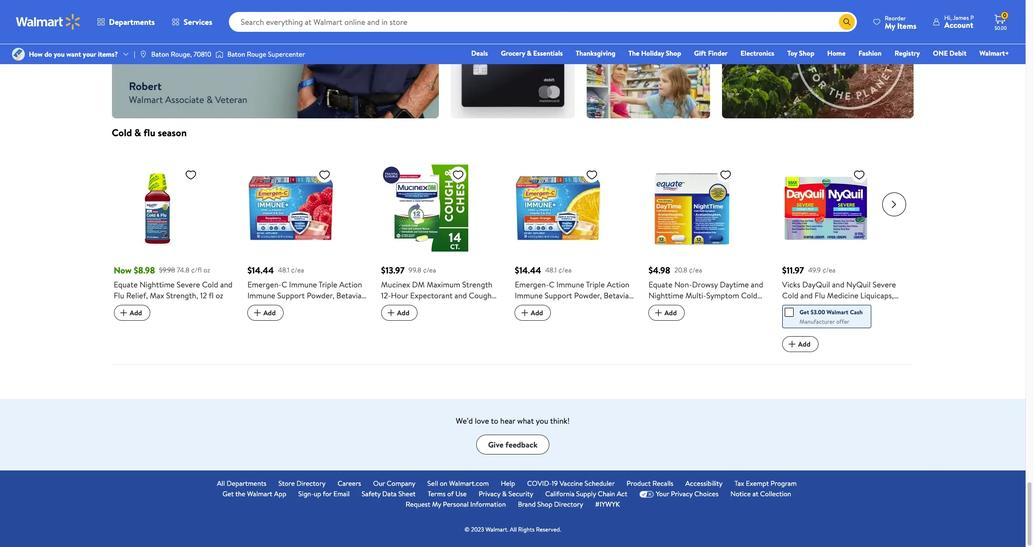 Task type: vqa. For each thing, say whether or not it's contained in the screenshot.
20666 inside now $238.00 group
no



Task type: locate. For each thing, give the bounding box(es) containing it.
0 horizontal spatial  image
[[139, 50, 147, 58]]

more
[[482, 3, 498, 13], [617, 11, 633, 21]]

action up bvitamins,
[[607, 280, 630, 290]]

nighttime inside now $8.98 $9.98 74.8 ¢/fl oz equate nighttime severe cold and flu relief, max strength, 12 fl oz
[[140, 280, 175, 290]]

severe down the 74.8
[[177, 280, 200, 290]]

1 horizontal spatial directory
[[555, 500, 584, 510]]

1 vertical spatial walmart
[[247, 490, 273, 500]]

triple up bvitamins,
[[586, 280, 605, 290]]

30 inside $14.44 48.1 ¢/ea emergen-c immune  triple action immune support powder, betavia (r), 1000mg vitamin c, bvitamins, vitamin d and antioxidants, super orange – 30 count
[[549, 323, 559, 334]]

0 horizontal spatial –
[[331, 323, 336, 334]]

c, left b
[[321, 301, 328, 312]]

betavia right b
[[337, 290, 362, 301]]

equate down now
[[114, 280, 138, 290]]

powder, inside $14.44 48.1 ¢/ea emergen-c immune  triple action immune support powder, betavia (r), 1000mg vitamin c, bvitamins, vitamin d and antioxidants, super orange – 30 count
[[575, 290, 602, 301]]

c for d
[[549, 280, 555, 290]]

1 horizontal spatial c,
[[588, 301, 596, 312]]

1000mg inside $14.44 48.1 ¢/ea emergen-c immune  triple action immune support powder, betavia (r), 1000mg vitamin c, bvitamins, vitamin d and antioxidants, super orange – 30 count
[[530, 301, 558, 312]]

cold left flu
[[112, 126, 132, 140]]

1 horizontal spatial 30
[[549, 323, 559, 334]]

tablets,
[[425, 301, 451, 312]]

oz right ¢/fl
[[204, 265, 210, 275]]

2 product group from the left
[[248, 145, 367, 353]]

1 horizontal spatial my
[[885, 20, 896, 31]]

– inside $14.44 48.1 ¢/ea emergen-c immune  triple action immune support powder, betavia (r), 1000mg vitamin c, b vitamins, vitamin d and antioxidants, raspberry – 30 count
[[331, 323, 336, 334]]

emergen- for emergen-c immune  triple action immune support powder, betavia (r), 1000mg vitamin c, b vitamins, vitamin d and antioxidants, raspberry – 30 count
[[248, 280, 282, 290]]

how
[[29, 49, 43, 59]]

directory down california
[[555, 500, 584, 510]]

equate down $4.98
[[649, 280, 673, 290]]

powder, for bvitamins,
[[575, 290, 602, 301]]

safety data sheet link
[[362, 490, 416, 500]]

betavia up the super
[[604, 290, 629, 301]]

walmart right the
[[247, 490, 273, 500]]

2 baton from the left
[[227, 49, 245, 59]]

severe up ct
[[873, 280, 897, 290]]

supercenter
[[268, 49, 305, 59]]

– right raspberry
[[331, 323, 336, 334]]

learn more up deals
[[463, 3, 498, 13]]

0 horizontal spatial emergen-
[[248, 280, 282, 290]]

privacy & security
[[479, 490, 534, 500]]

0 horizontal spatial support
[[277, 290, 305, 301]]

more up deals
[[482, 3, 498, 13]]

1000mg
[[262, 301, 290, 312], [530, 301, 558, 312]]

add to favorites list, emergen-c immune  triple action immune support powder, betavia (r), 1000mg vitamin c, bvitamins, vitamin d and antioxidants, super orange – 30 count image
[[586, 169, 598, 181]]

¢/ea inside $11.97 49.9 ¢/ea vicks dayquil and nyquil severe cold and flu medicine liquicaps, over-the-counter medicine, 24 ct
[[823, 265, 836, 275]]

you right 'do'
[[54, 49, 65, 59]]

you right what
[[536, 416, 549, 427]]

action left the 12-
[[340, 280, 362, 290]]

cold inside now $8.98 $9.98 74.8 ¢/fl oz equate nighttime severe cold and flu relief, max strength, 12 fl oz
[[202, 280, 218, 290]]

my down terms
[[432, 500, 442, 510]]

c, inside $14.44 48.1 ¢/ea emergen-c immune  triple action immune support powder, betavia (r), 1000mg vitamin c, b vitamins, vitamin d and antioxidants, raspberry – 30 count
[[321, 301, 328, 312]]

1 betavia from the left
[[337, 290, 362, 301]]

baton
[[151, 49, 169, 59], [227, 49, 245, 59]]

thanksgiving
[[576, 48, 616, 58]]

& right grocery at the top
[[527, 48, 532, 58]]

& for cold
[[135, 126, 141, 140]]

¢/ea inside $14.44 48.1 ¢/ea emergen-c immune  triple action immune support powder, betavia (r), 1000mg vitamin c, b vitamins, vitamin d and antioxidants, raspberry – 30 count
[[291, 265, 304, 275]]

baton for baton rouge supercenter
[[227, 49, 245, 59]]

powder, inside $14.44 48.1 ¢/ea emergen-c immune  triple action immune support powder, betavia (r), 1000mg vitamin c, b vitamins, vitamin d and antioxidants, raspberry – 30 count
[[307, 290, 335, 301]]

1 horizontal spatial equate
[[649, 280, 673, 290]]

flu left relief,
[[114, 290, 124, 301]]

baton rouge, 70810
[[151, 49, 212, 59]]

betavia inside $14.44 48.1 ¢/ea emergen-c immune  triple action immune support powder, betavia (r), 1000mg vitamin c, b vitamins, vitamin d and antioxidants, raspberry – 30 count
[[337, 290, 362, 301]]

0 horizontal spatial equate
[[114, 280, 138, 290]]

learn more up 'the'
[[599, 11, 633, 21]]

0 horizontal spatial baton
[[151, 49, 169, 59]]

learn up deals
[[463, 3, 480, 13]]

(r), right fl
[[248, 301, 260, 312]]

departments inside departments popup button
[[109, 16, 155, 27]]

#iywyk link
[[596, 500, 620, 511]]

1 vertical spatial directory
[[555, 500, 584, 510]]

0 horizontal spatial get
[[223, 490, 234, 500]]

1 horizontal spatial nighttime
[[649, 290, 684, 301]]

home link
[[824, 48, 851, 59]]

directory up sign-
[[297, 479, 326, 489]]

0 horizontal spatial (r),
[[248, 301, 260, 312]]

– right orange
[[543, 323, 548, 334]]

2 24 from the left
[[879, 301, 888, 312]]

1 30 from the left
[[337, 323, 347, 334]]

the holiday shop
[[629, 48, 682, 58]]

count down vitamins,
[[248, 334, 269, 345]]

walmart.
[[486, 526, 509, 534]]

0 horizontal spatial 1000mg
[[262, 301, 290, 312]]

2 action from the left
[[607, 280, 630, 290]]

&
[[527, 48, 532, 58], [135, 126, 141, 140], [503, 490, 507, 500]]

covid-19 vaccine scheduler link
[[527, 479, 615, 490]]

5 product group from the left
[[649, 145, 769, 353]]

 image
[[12, 48, 25, 61]]

1 horizontal spatial walmart
[[827, 308, 849, 317]]

product group containing $13.97
[[381, 145, 501, 353]]

add to cart image for equate nighttime severe cold and flu relief, max strength, 12 fl oz
[[118, 307, 130, 319]]

add to cart image
[[118, 307, 130, 319], [252, 307, 264, 319], [385, 307, 397, 319], [519, 307, 531, 319], [653, 307, 665, 319], [787, 339, 799, 351]]

nighttime down $4.98
[[649, 290, 684, 301]]

nighttime down $9.98 on the left of the page
[[140, 280, 175, 290]]

– for raspberry
[[331, 323, 336, 334]]

0 horizontal spatial more
[[482, 3, 498, 13]]

2 betavia from the left
[[604, 290, 629, 301]]

1 d from the left
[[310, 312, 316, 323]]

0 horizontal spatial c,
[[321, 301, 328, 312]]

 image
[[216, 49, 223, 59], [139, 50, 147, 58]]

0 horizontal spatial antioxidants,
[[248, 323, 293, 334]]

 image right |
[[139, 50, 147, 58]]

1 ¢/ea from the left
[[291, 265, 304, 275]]

sign-up for email link
[[298, 490, 350, 500]]

1 horizontal spatial  image
[[216, 49, 223, 59]]

2 c, from the left
[[588, 301, 596, 312]]

walmart inside product group
[[827, 308, 849, 317]]

1 equate from the left
[[114, 280, 138, 290]]

triple inside $14.44 48.1 ¢/ea emergen-c immune  triple action immune support powder, betavia (r), 1000mg vitamin c, bvitamins, vitamin d and antioxidants, super orange – 30 count
[[586, 280, 605, 290]]

flu inside now $8.98 $9.98 74.8 ¢/fl oz equate nighttime severe cold and flu relief, max strength, 12 fl oz
[[114, 290, 124, 301]]

2 horizontal spatial shop
[[800, 48, 815, 58]]

betavia for b
[[337, 290, 362, 301]]

1 horizontal spatial get
[[800, 308, 810, 317]]

1 (r), from the left
[[248, 301, 260, 312]]

add to favorites list, vicks dayquil and nyquil severe cold and flu medicine liquicaps, over-the-counter medicine, 24 ct image
[[854, 169, 866, 181]]

manufacturer
[[800, 318, 835, 326]]

– for orange
[[543, 323, 548, 334]]

c inside $14.44 48.1 ¢/ea emergen-c immune  triple action immune support powder, betavia (r), 1000mg vitamin c, bvitamins, vitamin d and antioxidants, super orange – 30 count
[[549, 280, 555, 290]]

action inside $14.44 48.1 ¢/ea emergen-c immune  triple action immune support powder, betavia (r), 1000mg vitamin c, bvitamins, vitamin d and antioxidants, super orange – 30 count
[[607, 280, 630, 290]]

24 inside $11.97 49.9 ¢/ea vicks dayquil and nyquil severe cold and flu medicine liquicaps, over-the-counter medicine, 24 ct
[[879, 301, 888, 312]]

flu right the-
[[815, 290, 826, 301]]

0 horizontal spatial powder,
[[307, 290, 335, 301]]

2 $14.44 from the left
[[515, 265, 542, 277]]

1 1000mg from the left
[[262, 301, 290, 312]]

walmart inside the tax exempt program get the walmart app
[[247, 490, 273, 500]]

0 horizontal spatial betavia
[[337, 290, 362, 301]]

$14.44
[[248, 265, 274, 277], [515, 265, 542, 277]]

2 severe from the left
[[873, 280, 897, 290]]

equate nighttime severe cold and flu relief, max strength, 12 fl oz image
[[114, 165, 201, 252]]

0 vertical spatial you
[[54, 49, 65, 59]]

¢/ea for $4.98 20.8 ¢/ea equate non-drowsy daytime and nighttime multi-symptom cold caplets, 24 count
[[690, 265, 703, 275]]

1 horizontal spatial –
[[543, 323, 548, 334]]

get
[[800, 308, 810, 317], [223, 490, 234, 500]]

99.8
[[409, 265, 422, 275]]

1 severe from the left
[[177, 280, 200, 290]]

of
[[448, 490, 454, 500]]

chain
[[598, 490, 616, 500]]

store directory link
[[279, 479, 326, 490]]

¢/ea
[[291, 265, 304, 275], [423, 265, 436, 275], [559, 265, 572, 275], [690, 265, 703, 275], [823, 265, 836, 275]]

Get $3.00 Walmart Cash checkbox
[[785, 308, 794, 317]]

(r), for vitamin
[[515, 301, 528, 312]]

1 baton from the left
[[151, 49, 169, 59]]

d right orange
[[544, 312, 550, 323]]

d inside $14.44 48.1 ¢/ea emergen-c immune  triple action immune support powder, betavia (r), 1000mg vitamin c, bvitamins, vitamin d and antioxidants, super orange – 30 count
[[544, 312, 550, 323]]

2 30 from the left
[[549, 323, 559, 334]]

1 horizontal spatial all
[[510, 526, 517, 534]]

emergen-c immune  triple action immune support powder, betavia (r), 1000mg vitamin c, bvitamins, vitamin d and antioxidants, super orange – 30 count image
[[515, 165, 602, 252]]

oz
[[204, 265, 210, 275], [216, 290, 223, 301]]

2 powder, from the left
[[575, 290, 602, 301]]

and right the vicks
[[801, 290, 813, 301]]

and inside $13.97 99.8 ¢/ea mucinex dm maximum strength 12-hour expectorant and cough suppressant tablets, 14 count
[[455, 290, 467, 301]]

privacy right your
[[671, 490, 693, 500]]

and inside $14.44 48.1 ¢/ea emergen-c immune  triple action immune support powder, betavia (r), 1000mg vitamin c, bvitamins, vitamin d and antioxidants, super orange – 30 count
[[552, 312, 564, 323]]

2 vertical spatial &
[[503, 490, 507, 500]]

our company link
[[373, 479, 416, 490]]

2 equate from the left
[[649, 280, 673, 290]]

0 horizontal spatial d
[[310, 312, 316, 323]]

30 right raspberry
[[337, 323, 347, 334]]

my left 'items'
[[885, 20, 896, 31]]

0 vertical spatial &
[[527, 48, 532, 58]]

you
[[54, 49, 65, 59], [536, 416, 549, 427]]

–
[[331, 323, 336, 334], [543, 323, 548, 334]]

2 ¢/ea from the left
[[423, 265, 436, 275]]

1 horizontal spatial antioxidants,
[[566, 312, 611, 323]]

1 horizontal spatial you
[[536, 416, 549, 427]]

1 powder, from the left
[[307, 290, 335, 301]]

triple for b
[[319, 280, 338, 290]]

1 vertical spatial all
[[510, 526, 517, 534]]

$13.97 99.8 ¢/ea mucinex dm maximum strength 12-hour expectorant and cough suppressant tablets, 14 count
[[381, 265, 493, 312]]

request
[[406, 500, 431, 510]]

store
[[279, 479, 295, 489]]

2 support from the left
[[545, 290, 573, 301]]

count right orange
[[560, 323, 582, 334]]

4 ¢/ea from the left
[[690, 265, 703, 275]]

1 24 from the left
[[679, 301, 688, 312]]

hi, james p account
[[945, 13, 975, 30]]

0 horizontal spatial nighttime
[[140, 280, 175, 290]]

action
[[340, 280, 362, 290], [607, 280, 630, 290]]

$4.98 20.8 ¢/ea equate non-drowsy daytime and nighttime multi-symptom cold caplets, 24 count
[[649, 265, 764, 312]]

count inside $14.44 48.1 ¢/ea emergen-c immune  triple action immune support powder, betavia (r), 1000mg vitamin c, bvitamins, vitamin d and antioxidants, super orange – 30 count
[[560, 323, 582, 334]]

1 horizontal spatial triple
[[586, 280, 605, 290]]

1000mg inside $14.44 48.1 ¢/ea emergen-c immune  triple action immune support powder, betavia (r), 1000mg vitamin c, b vitamins, vitamin d and antioxidants, raspberry – 30 count
[[262, 301, 290, 312]]

1 horizontal spatial departments
[[227, 479, 267, 489]]

0 vertical spatial departments
[[109, 16, 155, 27]]

48.1 inside $14.44 48.1 ¢/ea emergen-c immune  triple action immune support powder, betavia (r), 1000mg vitamin c, bvitamins, vitamin d and antioxidants, super orange – 30 count
[[546, 265, 557, 275]]

0 vertical spatial get
[[800, 308, 810, 317]]

1 vertical spatial departments
[[227, 479, 267, 489]]

get $3.00 walmart cash walmart plus, element
[[785, 308, 863, 318]]

0 vertical spatial walmart
[[827, 308, 849, 317]]

hour
[[391, 290, 409, 301]]

¢/ea inside $13.97 99.8 ¢/ea mucinex dm maximum strength 12-hour expectorant and cough suppressant tablets, 14 count
[[423, 265, 436, 275]]

product group containing $4.98
[[649, 145, 769, 353]]

24 inside $4.98 20.8 ¢/ea equate non-drowsy daytime and nighttime multi-symptom cold caplets, 24 count
[[679, 301, 688, 312]]

support inside $14.44 48.1 ¢/ea emergen-c immune  triple action immune support powder, betavia (r), 1000mg vitamin c, bvitamins, vitamin d and antioxidants, super orange – 30 count
[[545, 290, 573, 301]]

liquicaps,
[[861, 290, 894, 301]]

1 horizontal spatial $14.44
[[515, 265, 542, 277]]

baton rouge supercenter
[[227, 49, 305, 59]]

california supply chain act
[[546, 490, 628, 500]]

tax exempt program link
[[735, 479, 797, 490]]

1 support from the left
[[277, 290, 305, 301]]

now $8.98 $9.98 74.8 ¢/fl oz equate nighttime severe cold and flu relief, max strength, 12 fl oz
[[114, 265, 233, 301]]

0 horizontal spatial my
[[432, 500, 442, 510]]

antioxidants, left raspberry
[[248, 323, 293, 334]]

$14.44 for $14.44 48.1 ¢/ea emergen-c immune  triple action immune support powder, betavia (r), 1000mg vitamin c, bvitamins, vitamin d and antioxidants, super orange – 30 count
[[515, 265, 542, 277]]

1 horizontal spatial &
[[503, 490, 507, 500]]

1 horizontal spatial d
[[544, 312, 550, 323]]

1 horizontal spatial support
[[545, 290, 573, 301]]

count inside $4.98 20.8 ¢/ea equate non-drowsy daytime and nighttime multi-symptom cold caplets, 24 count
[[690, 301, 711, 312]]

$14.44 inside $14.44 48.1 ¢/ea emergen-c immune  triple action immune support powder, betavia (r), 1000mg vitamin c, bvitamins, vitamin d and antioxidants, super orange – 30 count
[[515, 265, 542, 277]]

48.1 for $14.44 48.1 ¢/ea emergen-c immune  triple action immune support powder, betavia (r), 1000mg vitamin c, bvitamins, vitamin d and antioxidants, super orange – 30 count
[[546, 265, 557, 275]]

1 horizontal spatial 48.1
[[546, 265, 557, 275]]

careers
[[338, 479, 361, 489]]

5 ¢/ea from the left
[[823, 265, 836, 275]]

1 horizontal spatial privacy
[[671, 490, 693, 500]]

¢/ea inside $14.44 48.1 ¢/ea emergen-c immune  triple action immune support powder, betavia (r), 1000mg vitamin c, bvitamins, vitamin d and antioxidants, super orange – 30 count
[[559, 265, 572, 275]]

add button for equate non-drowsy daytime and nighttime multi-symptom cold caplets, 24 count
[[649, 305, 685, 321]]

items?
[[98, 49, 118, 59]]

1 vertical spatial oz
[[216, 290, 223, 301]]

learn more link up deals
[[463, 3, 498, 13]]

support inside $14.44 48.1 ¢/ea emergen-c immune  triple action immune support powder, betavia (r), 1000mg vitamin c, b vitamins, vitamin d and antioxidants, raspberry – 30 count
[[277, 290, 305, 301]]

0 horizontal spatial 24
[[679, 301, 688, 312]]

48.1 inside $14.44 48.1 ¢/ea emergen-c immune  triple action immune support powder, betavia (r), 1000mg vitamin c, b vitamins, vitamin d and antioxidants, raspberry – 30 count
[[278, 265, 290, 275]]

¢/ea inside $4.98 20.8 ¢/ea equate non-drowsy daytime and nighttime multi-symptom cold caplets, 24 count
[[690, 265, 703, 275]]

0 horizontal spatial action
[[340, 280, 362, 290]]

my
[[885, 20, 896, 31], [432, 500, 442, 510]]

1 product group from the left
[[114, 145, 234, 353]]

1 horizontal spatial action
[[607, 280, 630, 290]]

supply
[[577, 490, 597, 500]]

0 vertical spatial my
[[885, 20, 896, 31]]

1 action from the left
[[340, 280, 362, 290]]

all up get the walmart app link
[[217, 479, 225, 489]]

1 horizontal spatial powder,
[[575, 290, 602, 301]]

information
[[471, 500, 506, 510]]

thanksgiving link
[[572, 48, 621, 59]]

c, left bvitamins,
[[588, 301, 596, 312]]

1 horizontal spatial 24
[[879, 301, 888, 312]]

2 c from the left
[[549, 280, 555, 290]]

shop right holiday
[[666, 48, 682, 58]]

count inside $13.97 99.8 ¢/ea mucinex dm maximum strength 12-hour expectorant and cough suppressant tablets, 14 count
[[462, 301, 483, 312]]

cold right symptom
[[742, 290, 758, 301]]

walmart.com
[[449, 479, 489, 489]]

and right fl
[[220, 280, 233, 290]]

add button for equate nighttime severe cold and flu relief, max strength, 12 fl oz
[[114, 305, 150, 321]]

 image right 70810
[[216, 49, 223, 59]]

0 horizontal spatial &
[[135, 126, 141, 140]]

privacy up information
[[479, 490, 501, 500]]

3 product group from the left
[[381, 145, 501, 353]]

1 horizontal spatial learn more link
[[599, 11, 633, 21]]

c, inside $14.44 48.1 ¢/ea emergen-c immune  triple action immune support powder, betavia (r), 1000mg vitamin c, bvitamins, vitamin d and antioxidants, super orange – 30 count
[[588, 301, 596, 312]]

grocery & essentials link
[[497, 48, 568, 59]]

2 horizontal spatial &
[[527, 48, 532, 58]]

30 right orange
[[549, 323, 559, 334]]

directory
[[297, 479, 326, 489], [555, 500, 584, 510]]

equate inside now $8.98 $9.98 74.8 ¢/fl oz equate nighttime severe cold and flu relief, max strength, 12 fl oz
[[114, 280, 138, 290]]

1 vertical spatial get
[[223, 490, 234, 500]]

1 horizontal spatial emergen-
[[515, 280, 549, 290]]

1 $14.44 from the left
[[248, 265, 274, 277]]

d left b
[[310, 312, 316, 323]]

cold inside $11.97 49.9 ¢/ea vicks dayquil and nyquil severe cold and flu medicine liquicaps, over-the-counter medicine, 24 ct
[[783, 290, 799, 301]]

1 horizontal spatial baton
[[227, 49, 245, 59]]

b
[[330, 301, 335, 312]]

triple inside $14.44 48.1 ¢/ea emergen-c immune  triple action immune support powder, betavia (r), 1000mg vitamin c, b vitamins, vitamin d and antioxidants, raspberry – 30 count
[[319, 280, 338, 290]]

walmart up the offer
[[827, 308, 849, 317]]

1 c, from the left
[[321, 301, 328, 312]]

2 d from the left
[[544, 312, 550, 323]]

learn more link up 'the'
[[599, 11, 633, 21]]

count down drowsy
[[690, 301, 711, 312]]

6 product group from the left
[[783, 145, 903, 353]]

c inside $14.44 48.1 ¢/ea emergen-c immune  triple action immune support powder, betavia (r), 1000mg vitamin c, b vitamins, vitamin d and antioxidants, raspberry – 30 count
[[282, 280, 287, 290]]

1 horizontal spatial flu
[[815, 290, 826, 301]]

0 vertical spatial directory
[[297, 479, 326, 489]]

2 triple from the left
[[586, 280, 605, 290]]

baton left "rouge,"
[[151, 49, 169, 59]]

equate non-drowsy daytime and nighttime multi-symptom cold caplets, 24 count image
[[649, 165, 736, 252]]

action inside $14.44 48.1 ¢/ea emergen-c immune  triple action immune support powder, betavia (r), 1000mg vitamin c, b vitamins, vitamin d and antioxidants, raspberry – 30 count
[[340, 280, 362, 290]]

add button
[[114, 305, 150, 321], [248, 305, 284, 321], [381, 305, 418, 321], [515, 305, 552, 321], [649, 305, 685, 321], [783, 337, 819, 353]]

1 horizontal spatial c
[[549, 280, 555, 290]]

– inside $14.44 48.1 ¢/ea emergen-c immune  triple action immune support powder, betavia (r), 1000mg vitamin c, bvitamins, vitamin d and antioxidants, super orange – 30 count
[[543, 323, 548, 334]]

0 horizontal spatial oz
[[204, 265, 210, 275]]

1 vertical spatial &
[[135, 126, 141, 140]]

antioxidants, left the super
[[566, 312, 611, 323]]

1 horizontal spatial learn more
[[599, 11, 633, 21]]

shop right brand
[[538, 500, 553, 510]]

and left b
[[318, 312, 330, 323]]

1 horizontal spatial oz
[[216, 290, 223, 301]]

get left $3.00
[[800, 308, 810, 317]]

30 inside $14.44 48.1 ¢/ea emergen-c immune  triple action immune support powder, betavia (r), 1000mg vitamin c, b vitamins, vitamin d and antioxidants, raspberry – 30 count
[[337, 323, 347, 334]]

james
[[954, 13, 970, 22]]

cold up get $3.00 walmart cash option
[[783, 290, 799, 301]]

1 emergen- from the left
[[248, 280, 282, 290]]

0 horizontal spatial $14.44
[[248, 265, 274, 277]]

0 horizontal spatial severe
[[177, 280, 200, 290]]

account
[[945, 19, 974, 30]]

relief,
[[126, 290, 148, 301]]

emergen- inside $14.44 48.1 ¢/ea emergen-c immune  triple action immune support powder, betavia (r), 1000mg vitamin c, bvitamins, vitamin d and antioxidants, super orange – 30 count
[[515, 280, 549, 290]]

49.9
[[809, 265, 821, 275]]

cold right the strength,
[[202, 280, 218, 290]]

and right daytime
[[751, 280, 764, 290]]

emergen- inside $14.44 48.1 ¢/ea emergen-c immune  triple action immune support powder, betavia (r), 1000mg vitamin c, b vitamins, vitamin d and antioxidants, raspberry – 30 count
[[248, 280, 282, 290]]

tax
[[735, 479, 745, 489]]

learn more link
[[463, 3, 498, 13], [599, 11, 633, 21]]

departments
[[109, 16, 155, 27], [227, 479, 267, 489]]

triple up b
[[319, 280, 338, 290]]

dayquil
[[803, 280, 831, 290]]

2 48.1 from the left
[[546, 265, 557, 275]]

24 right caplets,
[[679, 301, 688, 312]]

learn up thanksgiving link
[[599, 11, 616, 21]]

1 – from the left
[[331, 323, 336, 334]]

0 horizontal spatial 48.1
[[278, 265, 290, 275]]

to
[[491, 416, 499, 427]]

and inside $4.98 20.8 ¢/ea equate non-drowsy daytime and nighttime multi-symptom cold caplets, 24 count
[[751, 280, 764, 290]]

1000mg for vitamins,
[[262, 301, 290, 312]]

0 horizontal spatial walmart
[[247, 490, 273, 500]]

(r), inside $14.44 48.1 ¢/ea emergen-c immune  triple action immune support powder, betavia (r), 1000mg vitamin c, bvitamins, vitamin d and antioxidants, super orange – 30 count
[[515, 301, 528, 312]]

1 horizontal spatial betavia
[[604, 290, 629, 301]]

and left cough
[[455, 290, 467, 301]]

covid-19 vaccine scheduler
[[527, 479, 615, 489]]

count right 14
[[462, 301, 483, 312]]

services button
[[163, 10, 221, 34]]

more up 'the'
[[617, 11, 633, 21]]

1 flu from the left
[[114, 290, 124, 301]]

& down help
[[503, 490, 507, 500]]

registry link
[[891, 48, 925, 59]]

add for $14.44 48.1 ¢/ea emergen-c immune  triple action immune support powder, betavia (r), 1000mg vitamin c, bvitamins, vitamin d and antioxidants, super orange – 30 count
[[531, 308, 544, 318]]

rouge,
[[171, 49, 192, 59]]

2 emergen- from the left
[[515, 280, 549, 290]]

1 horizontal spatial 1000mg
[[530, 301, 558, 312]]

toy
[[788, 48, 798, 58]]

Search search field
[[229, 12, 858, 32]]

2 (r), from the left
[[515, 301, 528, 312]]

2 flu from the left
[[815, 290, 826, 301]]

1 c from the left
[[282, 280, 287, 290]]

0 horizontal spatial triple
[[319, 280, 338, 290]]

brand shop directory
[[518, 500, 584, 510]]

all inside 'link'
[[217, 479, 225, 489]]

action for emergen-c immune  triple action immune support powder, betavia (r), 1000mg vitamin c, b vitamins, vitamin d and antioxidants, raspberry – 30 count
[[340, 280, 362, 290]]

home
[[828, 48, 846, 58]]

0 horizontal spatial departments
[[109, 16, 155, 27]]

vaccine
[[560, 479, 583, 489]]

0 horizontal spatial shop
[[538, 500, 553, 510]]

powder,
[[307, 290, 335, 301], [575, 290, 602, 301]]

all left the rights
[[510, 526, 517, 534]]

get left the
[[223, 490, 234, 500]]

0 vertical spatial all
[[217, 479, 225, 489]]

shop right toy
[[800, 48, 815, 58]]

terms
[[428, 490, 446, 500]]

oz right fl
[[216, 290, 223, 301]]

24 left ct
[[879, 301, 888, 312]]

product group
[[114, 145, 234, 353], [248, 145, 367, 353], [381, 145, 501, 353], [515, 145, 635, 353], [649, 145, 769, 353], [783, 145, 903, 353]]

¢/ea for $14.44 48.1 ¢/ea emergen-c immune  triple action immune support powder, betavia (r), 1000mg vitamin c, b vitamins, vitamin d and antioxidants, raspberry – 30 count
[[291, 265, 304, 275]]

(r), up orange
[[515, 301, 528, 312]]

sell on walmart.com
[[428, 479, 489, 489]]

emergen- up orange
[[515, 280, 549, 290]]

& left flu
[[135, 126, 141, 140]]

0 horizontal spatial c
[[282, 280, 287, 290]]

(r),
[[248, 301, 260, 312], [515, 301, 528, 312]]

0 horizontal spatial you
[[54, 49, 65, 59]]

and right orange
[[552, 312, 564, 323]]

3 ¢/ea from the left
[[559, 265, 572, 275]]

2 1000mg from the left
[[530, 301, 558, 312]]

antioxidants, inside $14.44 48.1 ¢/ea emergen-c immune  triple action immune support powder, betavia (r), 1000mg vitamin c, bvitamins, vitamin d and antioxidants, super orange – 30 count
[[566, 312, 611, 323]]

on
[[440, 479, 448, 489]]

bvitamins,
[[598, 301, 634, 312]]

0 horizontal spatial 30
[[337, 323, 347, 334]]

departments inside all departments 'link'
[[227, 479, 267, 489]]

$14.44 inside $14.44 48.1 ¢/ea emergen-c immune  triple action immune support powder, betavia (r), 1000mg vitamin c, b vitamins, vitamin d and antioxidants, raspberry – 30 count
[[248, 265, 274, 277]]

baton left rouge
[[227, 49, 245, 59]]

1 48.1 from the left
[[278, 265, 290, 275]]

departments up |
[[109, 16, 155, 27]]

(r), inside $14.44 48.1 ¢/ea emergen-c immune  triple action immune support powder, betavia (r), 1000mg vitamin c, b vitamins, vitamin d and antioxidants, raspberry – 30 count
[[248, 301, 260, 312]]

departments up the
[[227, 479, 267, 489]]

1 horizontal spatial (r),
[[515, 301, 528, 312]]

betavia inside $14.44 48.1 ¢/ea emergen-c immune  triple action immune support powder, betavia (r), 1000mg vitamin c, bvitamins, vitamin d and antioxidants, super orange – 30 count
[[604, 290, 629, 301]]

add for $14.44 48.1 ¢/ea emergen-c immune  triple action immune support powder, betavia (r), 1000mg vitamin c, b vitamins, vitamin d and antioxidants, raspberry – 30 count
[[264, 308, 276, 318]]

2 – from the left
[[543, 323, 548, 334]]

$3.00
[[811, 308, 826, 317]]

0 horizontal spatial privacy
[[479, 490, 501, 500]]

emergen- up vitamins,
[[248, 280, 282, 290]]

toy shop link
[[783, 48, 820, 59]]

0 horizontal spatial flu
[[114, 290, 124, 301]]

finder
[[709, 48, 728, 58]]

1 triple from the left
[[319, 280, 338, 290]]

1 vertical spatial my
[[432, 500, 442, 510]]

1 horizontal spatial severe
[[873, 280, 897, 290]]

count
[[462, 301, 483, 312], [690, 301, 711, 312], [560, 323, 582, 334], [248, 334, 269, 345]]

vicks dayquil and nyquil severe cold and flu medicine liquicaps, over-the-counter medicine, 24 ct image
[[783, 165, 870, 252]]

0 horizontal spatial all
[[217, 479, 225, 489]]



Task type: describe. For each thing, give the bounding box(es) containing it.
severe inside $11.97 49.9 ¢/ea vicks dayquil and nyquil severe cold and flu medicine liquicaps, over-the-counter medicine, 24 ct
[[873, 280, 897, 290]]

super
[[613, 312, 633, 323]]

next slide for cold & flu season list image
[[883, 193, 907, 217]]

at
[[753, 490, 759, 500]]

1 horizontal spatial shop
[[666, 48, 682, 58]]

add for $4.98 20.8 ¢/ea equate non-drowsy daytime and nighttime multi-symptom cold caplets, 24 count
[[665, 308, 677, 318]]

$11.97
[[783, 265, 805, 277]]

strength
[[463, 280, 493, 290]]

your privacy choices link
[[640, 490, 719, 500]]

suppressant
[[381, 301, 423, 312]]

add to favorites list, equate nighttime severe cold and flu relief, max strength, 12 fl oz image
[[185, 169, 197, 181]]

vitamins,
[[248, 312, 279, 323]]

symptom
[[707, 290, 740, 301]]

notice at collection request my personal information
[[406, 490, 792, 510]]

terms of use
[[428, 490, 467, 500]]

cold inside $4.98 20.8 ¢/ea equate non-drowsy daytime and nighttime multi-symptom cold caplets, 24 count
[[742, 290, 758, 301]]

caplets,
[[649, 301, 677, 312]]

c, for b
[[321, 301, 328, 312]]

store directory
[[279, 479, 326, 489]]

emergen- for emergen-c immune  triple action immune support powder, betavia (r), 1000mg vitamin c, bvitamins, vitamin d and antioxidants, super orange – 30 count
[[515, 280, 549, 290]]

1 horizontal spatial more
[[617, 11, 633, 21]]

over-
[[783, 301, 801, 312]]

choices
[[695, 490, 719, 500]]

add to cart image for emergen-c immune  triple action immune support powder, betavia (r), 1000mg vitamin c, bvitamins, vitamin d and antioxidants, super orange – 30 count
[[519, 307, 531, 319]]

flu
[[144, 126, 155, 140]]

dm
[[412, 280, 425, 290]]

data
[[383, 490, 397, 500]]

© 2023 walmart. all rights reserved.
[[465, 526, 562, 534]]

0 horizontal spatial learn more link
[[463, 3, 498, 13]]

walmart+ link
[[976, 48, 1014, 59]]

now
[[114, 265, 132, 277]]

 image for baton rouge supercenter
[[216, 49, 223, 59]]

season
[[158, 126, 187, 140]]

think!
[[551, 416, 570, 427]]

rights
[[519, 526, 535, 534]]

sign-
[[298, 490, 314, 500]]

emergen-c immune  triple action immune support powder, betavia (r), 1000mg vitamin c, b vitamins, vitamin d and antioxidants, raspberry – 30 count image
[[248, 165, 335, 252]]

non-
[[675, 280, 693, 290]]

¢/ea for $11.97 49.9 ¢/ea vicks dayquil and nyquil severe cold and flu medicine liquicaps, over-the-counter medicine, 24 ct
[[823, 265, 836, 275]]

& for grocery
[[527, 48, 532, 58]]

1 horizontal spatial learn
[[599, 11, 616, 21]]

debit
[[950, 48, 967, 58]]

count inside $14.44 48.1 ¢/ea emergen-c immune  triple action immune support powder, betavia (r), 1000mg vitamin c, b vitamins, vitamin d and antioxidants, raspberry – 30 count
[[248, 334, 269, 345]]

$13.97
[[381, 265, 405, 277]]

& for privacy
[[503, 490, 507, 500]]

0 $0.00
[[995, 11, 1008, 31]]

notice at collection link
[[731, 490, 792, 500]]

and inside $14.44 48.1 ¢/ea emergen-c immune  triple action immune support powder, betavia (r), 1000mg vitamin c, b vitamins, vitamin d and antioxidants, raspberry – 30 count
[[318, 312, 330, 323]]

we'd
[[456, 416, 473, 427]]

privacy choices icon image
[[640, 491, 654, 498]]

deals
[[472, 48, 488, 58]]

shop for brand shop directory
[[538, 500, 553, 510]]

deals link
[[467, 48, 493, 59]]

and left 'nyquil'
[[833, 280, 845, 290]]

reorder my items
[[885, 14, 917, 31]]

mucinex
[[381, 280, 410, 290]]

0 horizontal spatial learn
[[463, 3, 480, 13]]

1 vertical spatial you
[[536, 416, 549, 427]]

cold & flu season
[[112, 126, 187, 140]]

multi-
[[686, 290, 707, 301]]

give
[[488, 440, 504, 451]]

the
[[236, 490, 246, 500]]

exempt
[[746, 479, 770, 489]]

counter
[[815, 301, 842, 312]]

action for emergen-c immune  triple action immune support powder, betavia (r), 1000mg vitamin c, bvitamins, vitamin d and antioxidants, super orange – 30 count
[[607, 280, 630, 290]]

 image for baton rouge, 70810
[[139, 50, 147, 58]]

terms of use link
[[428, 490, 467, 500]]

email
[[334, 490, 350, 500]]

2 privacy from the left
[[671, 490, 693, 500]]

betavia for bvitamins,
[[604, 290, 629, 301]]

30 for antioxidants,
[[549, 323, 559, 334]]

0 horizontal spatial learn more
[[463, 3, 498, 13]]

Walmart Site-Wide search field
[[229, 12, 858, 32]]

my inside reorder my items
[[885, 20, 896, 31]]

strength,
[[166, 290, 198, 301]]

p
[[971, 13, 975, 22]]

equate inside $4.98 20.8 ¢/ea equate non-drowsy daytime and nighttime multi-symptom cold caplets, 24 count
[[649, 280, 673, 290]]

recalls
[[653, 479, 674, 489]]

support for d
[[545, 290, 573, 301]]

gift finder
[[695, 48, 728, 58]]

0 horizontal spatial directory
[[297, 479, 326, 489]]

$0.00
[[995, 24, 1008, 31]]

orange
[[515, 323, 541, 334]]

for
[[323, 490, 332, 500]]

fashion
[[859, 48, 882, 58]]

add button for emergen-c immune  triple action immune support powder, betavia (r), 1000mg vitamin c, bvitamins, vitamin d and antioxidants, super orange – 30 count
[[515, 305, 552, 321]]

our company
[[373, 479, 416, 489]]

1000mg for vitamin
[[530, 301, 558, 312]]

get $3.00 walmart cash
[[800, 308, 863, 317]]

add to favorites list, mucinex dm maximum strength 12-hour expectorant and cough suppressant tablets, 14 count image
[[453, 169, 465, 181]]

electronics link
[[737, 48, 779, 59]]

nighttime inside $4.98 20.8 ¢/ea equate non-drowsy daytime and nighttime multi-symptom cold caplets, 24 count
[[649, 290, 684, 301]]

add button for emergen-c immune  triple action immune support powder, betavia (r), 1000mg vitamin c, b vitamins, vitamin d and antioxidants, raspberry – 30 count
[[248, 305, 284, 321]]

d inside $14.44 48.1 ¢/ea emergen-c immune  triple action immune support powder, betavia (r), 1000mg vitamin c, b vitamins, vitamin d and antioxidants, raspberry – 30 count
[[310, 312, 316, 323]]

c, for bvitamins,
[[588, 301, 596, 312]]

departments button
[[89, 10, 163, 34]]

¢/ea for $14.44 48.1 ¢/ea emergen-c immune  triple action immune support powder, betavia (r), 1000mg vitamin c, bvitamins, vitamin d and antioxidants, super orange – 30 count
[[559, 265, 572, 275]]

74.8
[[177, 265, 190, 275]]

sell
[[428, 479, 438, 489]]

maximum
[[427, 280, 461, 290]]

gift finder link
[[690, 48, 733, 59]]

48.1 for $14.44 48.1 ¢/ea emergen-c immune  triple action immune support powder, betavia (r), 1000mg vitamin c, b vitamins, vitamin d and antioxidants, raspberry – 30 count
[[278, 265, 290, 275]]

powder, for b
[[307, 290, 335, 301]]

your
[[656, 490, 670, 500]]

accessibility
[[686, 479, 723, 489]]

walmart image
[[16, 14, 81, 30]]

search icon image
[[844, 18, 852, 26]]

your privacy choices
[[656, 490, 719, 500]]

program
[[771, 479, 797, 489]]

$14.44 for $14.44 48.1 ¢/ea emergen-c immune  triple action immune support powder, betavia (r), 1000mg vitamin c, b vitamins, vitamin d and antioxidants, raspberry – 30 count
[[248, 265, 274, 277]]

add to favorites list, equate non-drowsy daytime and nighttime multi-symptom cold caplets, 24 count image
[[720, 169, 732, 181]]

2023
[[471, 526, 485, 534]]

medicine,
[[844, 301, 877, 312]]

product group containing now $8.98
[[114, 145, 234, 353]]

the holiday shop link
[[624, 48, 686, 59]]

brand
[[518, 500, 536, 510]]

add for now $8.98 $9.98 74.8 ¢/fl oz equate nighttime severe cold and flu relief, max strength, 12 fl oz
[[130, 308, 142, 318]]

add to cart image for emergen-c immune  triple action immune support powder, betavia (r), 1000mg vitamin c, b vitamins, vitamin d and antioxidants, raspberry – 30 count
[[252, 307, 264, 319]]

walmart+
[[980, 48, 1010, 58]]

product recalls link
[[627, 479, 674, 490]]

0 vertical spatial oz
[[204, 265, 210, 275]]

get inside product group
[[800, 308, 810, 317]]

help
[[501, 479, 516, 489]]

4 product group from the left
[[515, 145, 635, 353]]

notice
[[731, 490, 751, 500]]

30 for and
[[337, 323, 347, 334]]

and inside now $8.98 $9.98 74.8 ¢/fl oz equate nighttime severe cold and flu relief, max strength, 12 fl oz
[[220, 280, 233, 290]]

vicks
[[783, 280, 801, 290]]

triple for bvitamins,
[[586, 280, 605, 290]]

1 privacy from the left
[[479, 490, 501, 500]]

the-
[[801, 301, 815, 312]]

product group containing $11.97
[[783, 145, 903, 353]]

the
[[629, 48, 640, 58]]

$14.44 48.1 ¢/ea emergen-c immune  triple action immune support powder, betavia (r), 1000mg vitamin c, bvitamins, vitamin d and antioxidants, super orange – 30 count
[[515, 265, 634, 334]]

california
[[546, 490, 575, 500]]

¢/ea for $13.97 99.8 ¢/ea mucinex dm maximum strength 12-hour expectorant and cough suppressant tablets, 14 count
[[423, 265, 436, 275]]

sign-up for email
[[298, 490, 350, 500]]

support for vitamin
[[277, 290, 305, 301]]

c for vitamin
[[282, 280, 287, 290]]

add to favorites list, emergen-c immune  triple action immune support powder, betavia (r), 1000mg vitamin c, b vitamins, vitamin d and antioxidants, raspberry – 30 count image
[[319, 169, 331, 181]]

severe inside now $8.98 $9.98 74.8 ¢/fl oz equate nighttime severe cold and flu relief, max strength, 12 fl oz
[[177, 280, 200, 290]]

essentials
[[534, 48, 563, 58]]

mucinex dm maximum strength 12-hour expectorant and cough suppressant tablets, 14 count image
[[381, 165, 469, 252]]

get inside the tax exempt program get the walmart app
[[223, 490, 234, 500]]

items
[[898, 20, 917, 31]]

reorder
[[885, 14, 907, 22]]

add to cart image for equate non-drowsy daytime and nighttime multi-symptom cold caplets, 24 count
[[653, 307, 665, 319]]

we'd love to hear what you think!
[[456, 416, 570, 427]]

shop for toy shop
[[800, 48, 815, 58]]

electronics
[[741, 48, 775, 58]]

rouge
[[247, 49, 266, 59]]

my inside notice at collection request my personal information
[[432, 500, 442, 510]]

use
[[456, 490, 467, 500]]

baton for baton rouge, 70810
[[151, 49, 169, 59]]

product recalls
[[627, 479, 674, 489]]

privacy & security link
[[479, 490, 534, 500]]

flu inside $11.97 49.9 ¢/ea vicks dayquil and nyquil severe cold and flu medicine liquicaps, over-the-counter medicine, 24 ct
[[815, 290, 826, 301]]

(r), for vitamins,
[[248, 301, 260, 312]]

app
[[274, 490, 287, 500]]

¢/fl
[[191, 265, 202, 275]]

|
[[134, 49, 135, 59]]

antioxidants, inside $14.44 48.1 ¢/ea emergen-c immune  triple action immune support powder, betavia (r), 1000mg vitamin c, b vitamins, vitamin d and antioxidants, raspberry – 30 count
[[248, 323, 293, 334]]



